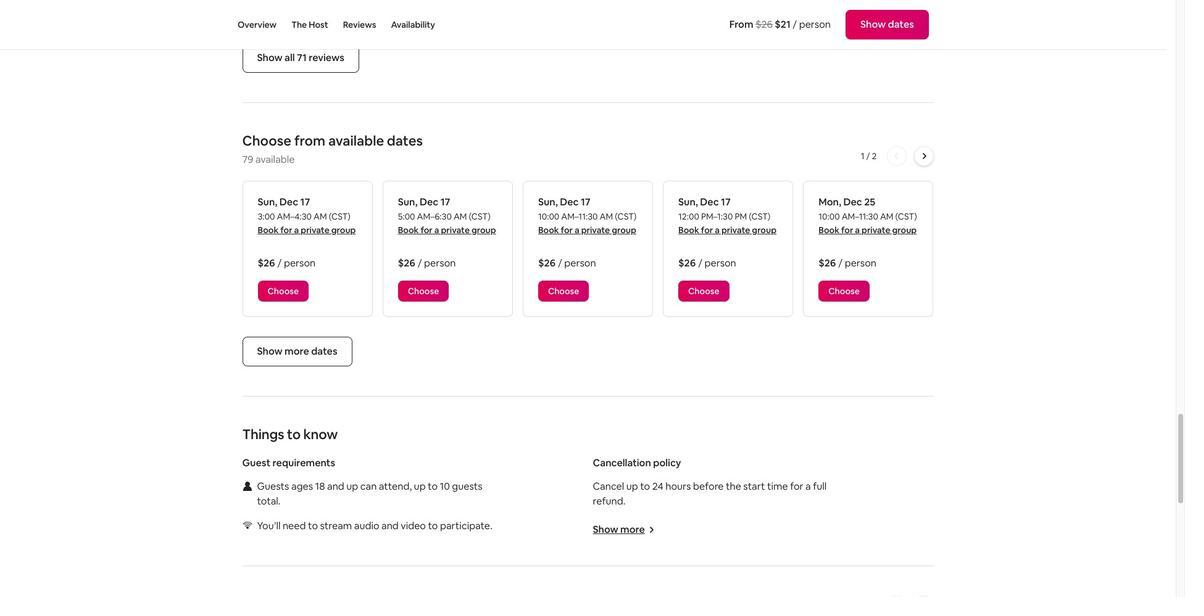 Task type: vqa. For each thing, say whether or not it's contained in the screenshot.
for in Sun, Dec 17 5:00 AM–6:30 AM (CST) Book for a private group
yes



Task type: locate. For each thing, give the bounding box(es) containing it.
1 horizontal spatial available
[[328, 132, 384, 149]]

(cst) for sun, dec 17 3:00 am–4:30 am (cst) book for a private group
[[329, 211, 351, 222]]

show for show all 71 reviews
[[257, 51, 283, 64]]

available right from
[[328, 132, 384, 149]]

and right "18"
[[327, 480, 344, 493]]

4 group from the left
[[752, 225, 777, 236]]

5 dec from the left
[[844, 196, 862, 209]]

10:00 inside mon, dec 25 10:00 am–11:30 am (cst) book for a private group
[[819, 211, 840, 222]]

private for sun, dec 17 5:00 am–6:30 am (cst) book for a private group
[[441, 225, 470, 236]]

book for a private group link
[[258, 225, 356, 236], [398, 225, 496, 236], [538, 225, 636, 236], [679, 225, 777, 236], [819, 225, 917, 236]]

2
[[872, 151, 877, 162]]

/ down "sun, dec 17 10:00 am–11:30 am (cst) book for a private group"
[[558, 257, 562, 270]]

dec for mon, dec 25 10:00 am–11:30 am (cst) book for a private group
[[844, 196, 862, 209]]

0 vertical spatial available
[[328, 132, 384, 149]]

dates
[[888, 18, 914, 31], [387, 132, 423, 149], [311, 345, 337, 358]]

guest
[[242, 457, 271, 470]]

1 horizontal spatial and
[[382, 520, 399, 533]]

(cst) for mon, dec 25 10:00 am–11:30 am (cst) book for a private group
[[896, 211, 917, 222]]

person down "am–6:30"
[[424, 257, 456, 270]]

5 $26 / person from the left
[[819, 257, 877, 270]]

dec inside sun, dec 17 12:00 pm–1:30 pm (cst) book for a private group
[[700, 196, 719, 209]]

list
[[237, 0, 939, 43]]

guests
[[257, 480, 289, 493]]

dec inside mon, dec 25 10:00 am–11:30 am (cst) book for a private group
[[844, 196, 862, 209]]

2 vertical spatial dates
[[311, 345, 337, 358]]

to left 24
[[640, 480, 650, 493]]

more for show more
[[621, 524, 645, 536]]

sun, for sun, dec 17 5:00 am–6:30 am (cst) book for a private group
[[398, 196, 418, 209]]

a inside sun, dec 17 5:00 am–6:30 am (cst) book for a private group
[[435, 225, 439, 236]]

2 10:00 from the left
[[819, 211, 840, 222]]

1 private from the left
[[301, 225, 330, 236]]

person down "sun, dec 17 10:00 am–11:30 am (cst) book for a private group"
[[564, 257, 596, 270]]

book for sun, dec 17 3:00 am–4:30 am (cst) book for a private group
[[258, 225, 279, 236]]

sun, inside "sun, dec 17 10:00 am–11:30 am (cst) book for a private group"
[[538, 196, 558, 209]]

3 17 from the left
[[581, 196, 591, 209]]

$26 / person down am–4:30
[[258, 257, 316, 270]]

group inside "sun, dec 17 3:00 am–4:30 am (cst) book for a private group"
[[331, 225, 356, 236]]

am inside sun, dec 17 5:00 am–6:30 am (cst) book for a private group
[[454, 211, 467, 222]]

from
[[730, 18, 754, 31]]

2 am from the left
[[454, 211, 467, 222]]

1 vertical spatial available
[[256, 153, 295, 166]]

for inside sun, dec 17 12:00 pm–1:30 pm (cst) book for a private group
[[701, 225, 713, 236]]

book inside sun, dec 17 12:00 pm–1:30 pm (cst) book for a private group
[[679, 225, 699, 236]]

3:00
[[258, 211, 275, 222]]

2 (cst) from the left
[[469, 211, 491, 222]]

up right attend,
[[414, 480, 426, 493]]

all
[[285, 51, 295, 64]]

private for sun, dec 17 12:00 pm–1:30 pm (cst) book for a private group
[[722, 225, 750, 236]]

4 am from the left
[[880, 211, 894, 222]]

1 horizontal spatial am–11:30
[[842, 211, 879, 222]]

$26 / person for sun, dec 17 5:00 am–6:30 am (cst) book for a private group
[[398, 257, 456, 270]]

dec inside "sun, dec 17 3:00 am–4:30 am (cst) book for a private group"
[[280, 196, 298, 209]]

pm
[[735, 211, 747, 222]]

group inside "sun, dec 17 10:00 am–11:30 am (cst) book for a private group"
[[612, 225, 636, 236]]

0 horizontal spatial and
[[327, 480, 344, 493]]

a for sun, dec 17 5:00 am–6:30 am (cst) book for a private group
[[435, 225, 439, 236]]

1 am from the left
[[314, 211, 327, 222]]

book inside "sun, dec 17 3:00 am–4:30 am (cst) book for a private group"
[[258, 225, 279, 236]]

for
[[280, 225, 292, 236], [421, 225, 433, 236], [561, 225, 573, 236], [701, 225, 713, 236], [842, 225, 853, 236], [790, 480, 804, 493]]

0 vertical spatial and
[[327, 480, 344, 493]]

am
[[314, 211, 327, 222], [454, 211, 467, 222], [600, 211, 613, 222], [880, 211, 894, 222]]

am for sun, dec 17 10:00 am–11:30 am (cst) book for a private group
[[600, 211, 613, 222]]

book for a private group link for sun, dec 17 10:00 am–11:30 am (cst) book for a private group
[[538, 225, 636, 236]]

1 10:00 from the left
[[538, 211, 560, 222]]

17
[[300, 196, 310, 209], [441, 196, 450, 209], [581, 196, 591, 209], [721, 196, 731, 209]]

$26 / person down the pm–1:30
[[679, 257, 736, 270]]

(cst)
[[329, 211, 351, 222], [469, 211, 491, 222], [615, 211, 637, 222], [749, 211, 771, 222], [896, 211, 917, 222]]

5 book from the left
[[819, 225, 840, 236]]

$26 / person for sun, dec 17 3:00 am–4:30 am (cst) book for a private group
[[258, 257, 316, 270]]

1 vertical spatial more
[[621, 524, 645, 536]]

available
[[328, 132, 384, 149], [256, 153, 295, 166]]

am–11:30 inside mon, dec 25 10:00 am–11:30 am (cst) book for a private group
[[842, 211, 879, 222]]

a inside "sun, dec 17 3:00 am–4:30 am (cst) book for a private group"
[[294, 225, 299, 236]]

to left 10 on the bottom of the page
[[428, 480, 438, 493]]

2 group from the left
[[472, 225, 496, 236]]

cancellation policy
[[593, 457, 681, 470]]

(cst) inside sun, dec 17 12:00 pm–1:30 pm (cst) book for a private group
[[749, 211, 771, 222]]

17 for sun, dec 17 3:00 am–4:30 am (cst) book for a private group
[[300, 196, 310, 209]]

list item
[[237, 0, 530, 43]]

3 up from the left
[[627, 480, 638, 493]]

$26 for sun, dec 17 10:00 am–11:30 am (cst) book for a private group
[[538, 257, 556, 270]]

$26 / person down mon, dec 25 10:00 am–11:30 am (cst) book for a private group
[[819, 257, 877, 270]]

before
[[693, 480, 724, 493]]

sun, for sun, dec 17 3:00 am–4:30 am (cst) book for a private group
[[258, 196, 277, 209]]

71
[[297, 51, 307, 64]]

1 horizontal spatial more
[[621, 524, 645, 536]]

show all 71 reviews link
[[242, 43, 359, 73]]

group for mon, dec 25 10:00 am–11:30 am (cst) book for a private group
[[892, 225, 917, 236]]

0 horizontal spatial dates
[[311, 345, 337, 358]]

private inside sun, dec 17 12:00 pm–1:30 pm (cst) book for a private group
[[722, 225, 750, 236]]

2 sun, from the left
[[398, 196, 418, 209]]

1 group from the left
[[331, 225, 356, 236]]

/ down "am–6:30"
[[418, 257, 422, 270]]

person down am–4:30
[[284, 257, 316, 270]]

for for mon, dec 25 10:00 am–11:30 am (cst) book for a private group
[[842, 225, 853, 236]]

policy
[[653, 457, 681, 470]]

things to know
[[242, 426, 338, 443]]

3 book for a private group link from the left
[[538, 225, 636, 236]]

2 book from the left
[[398, 225, 419, 236]]

$26 / person for mon, dec 25 10:00 am–11:30 am (cst) book for a private group
[[819, 257, 877, 270]]

17 inside "sun, dec 17 3:00 am–4:30 am (cst) book for a private group"
[[300, 196, 310, 209]]

available down choose
[[256, 153, 295, 166]]

to
[[287, 426, 301, 443], [428, 480, 438, 493], [640, 480, 650, 493], [308, 520, 318, 533], [428, 520, 438, 533]]

3 am from the left
[[600, 211, 613, 222]]

book for a private group link for mon, dec 25 10:00 am–11:30 am (cst) book for a private group
[[819, 225, 917, 236]]

1 $26 / person from the left
[[258, 257, 316, 270]]

5 private from the left
[[862, 225, 891, 236]]

3 sun, from the left
[[538, 196, 558, 209]]

person
[[799, 18, 831, 31], [284, 257, 316, 270], [424, 257, 456, 270], [564, 257, 596, 270], [705, 257, 736, 270], [845, 257, 877, 270]]

0 horizontal spatial 10:00
[[538, 211, 560, 222]]

private
[[301, 225, 330, 236], [441, 225, 470, 236], [581, 225, 610, 236], [722, 225, 750, 236], [862, 225, 891, 236]]

(cst) inside sun, dec 17 5:00 am–6:30 am (cst) book for a private group
[[469, 211, 491, 222]]

up left can
[[347, 480, 358, 493]]

a inside sun, dec 17 12:00 pm–1:30 pm (cst) book for a private group
[[715, 225, 720, 236]]

3 (cst) from the left
[[615, 211, 637, 222]]

2 horizontal spatial up
[[627, 480, 638, 493]]

group inside mon, dec 25 10:00 am–11:30 am (cst) book for a private group
[[892, 225, 917, 236]]

0 horizontal spatial am–11:30
[[561, 211, 598, 222]]

am–11:30 for 17
[[561, 211, 598, 222]]

group inside sun, dec 17 5:00 am–6:30 am (cst) book for a private group
[[472, 225, 496, 236]]

5 book for a private group link from the left
[[819, 225, 917, 236]]

1 (cst) from the left
[[329, 211, 351, 222]]

4 17 from the left
[[721, 196, 731, 209]]

sun, dec 17 5:00 am–6:30 am (cst) book for a private group
[[398, 196, 496, 236]]

$26 / person down "sun, dec 17 10:00 am–11:30 am (cst) book for a private group"
[[538, 257, 596, 270]]

a for sun, dec 17 3:00 am–4:30 am (cst) book for a private group
[[294, 225, 299, 236]]

for inside mon, dec 25 10:00 am–11:30 am (cst) book for a private group
[[842, 225, 853, 236]]

2 am–11:30 from the left
[[842, 211, 879, 222]]

more for show more dates
[[285, 345, 309, 358]]

am–11:30
[[561, 211, 598, 222], [842, 211, 879, 222]]

4 $26 / person from the left
[[679, 257, 736, 270]]

1 book from the left
[[258, 225, 279, 236]]

guest requirements
[[242, 457, 335, 470]]

show for show dates
[[861, 18, 886, 31]]

2 dec from the left
[[420, 196, 439, 209]]

4 book from the left
[[679, 225, 699, 236]]

person down mon, dec 25 10:00 am–11:30 am (cst) book for a private group
[[845, 257, 877, 270]]

attend,
[[379, 480, 412, 493]]

the
[[726, 480, 741, 493]]

3 $26 / person from the left
[[538, 257, 596, 270]]

$26
[[756, 18, 773, 31], [258, 257, 275, 270], [398, 257, 415, 270], [538, 257, 556, 270], [679, 257, 696, 270], [819, 257, 836, 270]]

10:00
[[538, 211, 560, 222], [819, 211, 840, 222]]

dates inside choose from available dates 79 available
[[387, 132, 423, 149]]

1 horizontal spatial 10:00
[[819, 211, 840, 222]]

$26 / person down "am–6:30"
[[398, 257, 456, 270]]

3 private from the left
[[581, 225, 610, 236]]

cancel
[[593, 480, 624, 493]]

up inside 'cancel up to 24 hours before the start time for a full refund.'
[[627, 480, 638, 493]]

book inside mon, dec 25 10:00 am–11:30 am (cst) book for a private group
[[819, 225, 840, 236]]

4 dec from the left
[[700, 196, 719, 209]]

12:00
[[679, 211, 699, 222]]

2 book for a private group link from the left
[[398, 225, 496, 236]]

to inside 'cancel up to 24 hours before the start time for a full refund.'
[[640, 480, 650, 493]]

$26 for sun, dec 17 5:00 am–6:30 am (cst) book for a private group
[[398, 257, 415, 270]]

1 dec from the left
[[280, 196, 298, 209]]

more
[[285, 345, 309, 358], [621, 524, 645, 536]]

/ for sun, dec 17 5:00 am–6:30 am (cst) book for a private group
[[418, 257, 422, 270]]

4 sun, from the left
[[679, 196, 698, 209]]

for inside "sun, dec 17 10:00 am–11:30 am (cst) book for a private group"
[[561, 225, 573, 236]]

guests ages 18 and up can attend, up to 10 guests total.
[[257, 480, 483, 508]]

up right cancel
[[627, 480, 638, 493]]

group
[[331, 225, 356, 236], [472, 225, 496, 236], [612, 225, 636, 236], [752, 225, 777, 236], [892, 225, 917, 236]]

a inside mon, dec 25 10:00 am–11:30 am (cst) book for a private group
[[855, 225, 860, 236]]

am for sun, dec 17 3:00 am–4:30 am (cst) book for a private group
[[314, 211, 327, 222]]

private inside "sun, dec 17 10:00 am–11:30 am (cst) book for a private group"
[[581, 225, 610, 236]]

group for sun, dec 17 10:00 am–11:30 am (cst) book for a private group
[[612, 225, 636, 236]]

0 vertical spatial more
[[285, 345, 309, 358]]

2 $26 / person from the left
[[398, 257, 456, 270]]

for inside "sun, dec 17 3:00 am–4:30 am (cst) book for a private group"
[[280, 225, 292, 236]]

10:00 inside "sun, dec 17 10:00 am–11:30 am (cst) book for a private group"
[[538, 211, 560, 222]]

group inside sun, dec 17 12:00 pm–1:30 pm (cst) book for a private group
[[752, 225, 777, 236]]

can
[[360, 480, 377, 493]]

1 17 from the left
[[300, 196, 310, 209]]

3 book from the left
[[538, 225, 559, 236]]

3 dec from the left
[[560, 196, 579, 209]]

dec
[[280, 196, 298, 209], [420, 196, 439, 209], [560, 196, 579, 209], [700, 196, 719, 209], [844, 196, 862, 209]]

show
[[861, 18, 886, 31], [257, 51, 283, 64], [257, 345, 283, 358], [593, 524, 618, 536]]

choose
[[242, 132, 291, 149]]

1 vertical spatial dates
[[387, 132, 423, 149]]

private inside sun, dec 17 5:00 am–6:30 am (cst) book for a private group
[[441, 225, 470, 236]]

sun,
[[258, 196, 277, 209], [398, 196, 418, 209], [538, 196, 558, 209], [679, 196, 698, 209]]

17 inside sun, dec 17 5:00 am–6:30 am (cst) book for a private group
[[441, 196, 450, 209]]

am for sun, dec 17 5:00 am–6:30 am (cst) book for a private group
[[454, 211, 467, 222]]

/ down mon, dec 25 10:00 am–11:30 am (cst) book for a private group
[[839, 257, 843, 270]]

dec for sun, dec 17 3:00 am–4:30 am (cst) book for a private group
[[280, 196, 298, 209]]

3 group from the left
[[612, 225, 636, 236]]

17 inside sun, dec 17 12:00 pm–1:30 pm (cst) book for a private group
[[721, 196, 731, 209]]

79
[[242, 153, 253, 166]]

5 group from the left
[[892, 225, 917, 236]]

private for sun, dec 17 3:00 am–4:30 am (cst) book for a private group
[[301, 225, 330, 236]]

person down the pm–1:30
[[705, 257, 736, 270]]

dec inside sun, dec 17 5:00 am–6:30 am (cst) book for a private group
[[420, 196, 439, 209]]

audio
[[354, 520, 379, 533]]

group for sun, dec 17 12:00 pm–1:30 pm (cst) book for a private group
[[752, 225, 777, 236]]

2 horizontal spatial dates
[[888, 18, 914, 31]]

private for mon, dec 25 10:00 am–11:30 am (cst) book for a private group
[[862, 225, 891, 236]]

(cst) inside mon, dec 25 10:00 am–11:30 am (cst) book for a private group
[[896, 211, 917, 222]]

1 am–11:30 from the left
[[561, 211, 598, 222]]

4 private from the left
[[722, 225, 750, 236]]

show dates
[[861, 18, 914, 31]]

am–11:30 inside "sun, dec 17 10:00 am–11:30 am (cst) book for a private group"
[[561, 211, 598, 222]]

a inside "sun, dec 17 10:00 am–11:30 am (cst) book for a private group"
[[575, 225, 580, 236]]

book for sun, dec 17 10:00 am–11:30 am (cst) book for a private group
[[538, 225, 559, 236]]

(cst) inside "sun, dec 17 3:00 am–4:30 am (cst) book for a private group"
[[329, 211, 351, 222]]

dec inside "sun, dec 17 10:00 am–11:30 am (cst) book for a private group"
[[560, 196, 579, 209]]

17 for sun, dec 17 12:00 pm–1:30 pm (cst) book for a private group
[[721, 196, 731, 209]]

1 book for a private group link from the left
[[258, 225, 356, 236]]

/ down am–4:30
[[278, 257, 282, 270]]

2 17 from the left
[[441, 196, 450, 209]]

sun, inside sun, dec 17 5:00 am–6:30 am (cst) book for a private group
[[398, 196, 418, 209]]

and left video
[[382, 520, 399, 533]]

2 private from the left
[[441, 225, 470, 236]]

for inside sun, dec 17 5:00 am–6:30 am (cst) book for a private group
[[421, 225, 433, 236]]

group for sun, dec 17 3:00 am–4:30 am (cst) book for a private group
[[331, 225, 356, 236]]

mon, dec 25 10:00 am–11:30 am (cst) book for a private group
[[819, 196, 917, 236]]

(cst) inside "sun, dec 17 10:00 am–11:30 am (cst) book for a private group"
[[615, 211, 637, 222]]

0 vertical spatial dates
[[888, 18, 914, 31]]

reviews
[[343, 19, 376, 30]]

book for a private group link for sun, dec 17 3:00 am–4:30 am (cst) book for a private group
[[258, 225, 356, 236]]

you'll need to stream audio and video to participate.
[[257, 520, 493, 533]]

am inside "sun, dec 17 3:00 am–4:30 am (cst) book for a private group"
[[314, 211, 327, 222]]

a inside 'cancel up to 24 hours before the start time for a full refund.'
[[806, 480, 811, 493]]

$26 / person
[[258, 257, 316, 270], [398, 257, 456, 270], [538, 257, 596, 270], [679, 257, 736, 270], [819, 257, 877, 270]]

host
[[309, 19, 328, 30]]

person for sun, dec 17 5:00 am–6:30 am (cst) book for a private group
[[424, 257, 456, 270]]

am inside mon, dec 25 10:00 am–11:30 am (cst) book for a private group
[[880, 211, 894, 222]]

am inside "sun, dec 17 10:00 am–11:30 am (cst) book for a private group"
[[600, 211, 613, 222]]

sun, inside sun, dec 17 12:00 pm–1:30 pm (cst) book for a private group
[[679, 196, 698, 209]]

book inside "sun, dec 17 10:00 am–11:30 am (cst) book for a private group"
[[538, 225, 559, 236]]

book
[[258, 225, 279, 236], [398, 225, 419, 236], [538, 225, 559, 236], [679, 225, 699, 236], [819, 225, 840, 236]]

1 horizontal spatial dates
[[387, 132, 423, 149]]

18
[[315, 480, 325, 493]]

5 (cst) from the left
[[896, 211, 917, 222]]

to right need
[[308, 520, 318, 533]]

private inside "sun, dec 17 3:00 am–4:30 am (cst) book for a private group"
[[301, 225, 330, 236]]

/
[[793, 18, 797, 31], [867, 151, 870, 162], [278, 257, 282, 270], [418, 257, 422, 270], [558, 257, 562, 270], [698, 257, 703, 270], [839, 257, 843, 270]]

4 book for a private group link from the left
[[679, 225, 777, 236]]

1 sun, from the left
[[258, 196, 277, 209]]

book for sun, dec 17 12:00 pm–1:30 pm (cst) book for a private group
[[679, 225, 699, 236]]

1 horizontal spatial up
[[414, 480, 426, 493]]

overview button
[[238, 0, 277, 49]]

and
[[327, 480, 344, 493], [382, 520, 399, 533]]

person for sun, dec 17 12:00 pm–1:30 pm (cst) book for a private group
[[705, 257, 736, 270]]

17 inside "sun, dec 17 10:00 am–11:30 am (cst) book for a private group"
[[581, 196, 591, 209]]

private inside mon, dec 25 10:00 am–11:30 am (cst) book for a private group
[[862, 225, 891, 236]]

sun, inside "sun, dec 17 3:00 am–4:30 am (cst) book for a private group"
[[258, 196, 277, 209]]

/ down 12:00
[[698, 257, 703, 270]]

a
[[294, 225, 299, 236], [435, 225, 439, 236], [575, 225, 580, 236], [715, 225, 720, 236], [855, 225, 860, 236], [806, 480, 811, 493]]

4 (cst) from the left
[[749, 211, 771, 222]]

book for a private group link for sun, dec 17 12:00 pm–1:30 pm (cst) book for a private group
[[679, 225, 777, 236]]

book inside sun, dec 17 5:00 am–6:30 am (cst) book for a private group
[[398, 225, 419, 236]]

10:00 for mon,
[[819, 211, 840, 222]]

0 horizontal spatial up
[[347, 480, 358, 493]]

and inside guests ages 18 and up can attend, up to 10 guests total.
[[327, 480, 344, 493]]

0 horizontal spatial more
[[285, 345, 309, 358]]



Task type: describe. For each thing, give the bounding box(es) containing it.
25
[[864, 196, 876, 209]]

person right $21
[[799, 18, 831, 31]]

sun, dec 17 10:00 am–11:30 am (cst) book for a private group
[[538, 196, 637, 236]]

reviews
[[309, 51, 344, 64]]

2 up from the left
[[414, 480, 426, 493]]

dec for sun, dec 17 10:00 am–11:30 am (cst) book for a private group
[[560, 196, 579, 209]]

person for sun, dec 17 3:00 am–4:30 am (cst) book for a private group
[[284, 257, 316, 270]]

cancellation
[[593, 457, 651, 470]]

sun, dec 17 3:00 am–4:30 am (cst) book for a private group
[[258, 196, 356, 236]]

mon,
[[819, 196, 842, 209]]

hours
[[666, 480, 691, 493]]

to left know
[[287, 426, 301, 443]]

for inside 'cancel up to 24 hours before the start time for a full refund.'
[[790, 480, 804, 493]]

/ right $21
[[793, 18, 797, 31]]

you'll
[[257, 520, 281, 533]]

$26 / person for sun, dec 17 10:00 am–11:30 am (cst) book for a private group
[[538, 257, 596, 270]]

start
[[744, 480, 765, 493]]

dec for sun, dec 17 12:00 pm–1:30 pm (cst) book for a private group
[[700, 196, 719, 209]]

choose from available dates 79 available
[[242, 132, 423, 166]]

refund.
[[593, 495, 626, 508]]

a for sun, dec 17 12:00 pm–1:30 pm (cst) book for a private group
[[715, 225, 720, 236]]

/ for sun, dec 17 3:00 am–4:30 am (cst) book for a private group
[[278, 257, 282, 270]]

1 / 2
[[861, 151, 877, 162]]

1 up from the left
[[347, 480, 358, 493]]

show more link
[[593, 524, 655, 536]]

show for show more
[[593, 524, 618, 536]]

show all 71 reviews
[[257, 51, 344, 64]]

ages
[[291, 480, 313, 493]]

am–4:30
[[277, 211, 312, 222]]

show dates link
[[846, 10, 929, 40]]

sun, for sun, dec 17 12:00 pm–1:30 pm (cst) book for a private group
[[679, 196, 698, 209]]

$26 for sun, dec 17 12:00 pm–1:30 pm (cst) book for a private group
[[679, 257, 696, 270]]

reviews button
[[343, 0, 376, 49]]

for for sun, dec 17 12:00 pm–1:30 pm (cst) book for a private group
[[701, 225, 713, 236]]

availability button
[[391, 0, 435, 49]]

$21
[[775, 18, 791, 31]]

for for sun, dec 17 5:00 am–6:30 am (cst) book for a private group
[[421, 225, 433, 236]]

/ for sun, dec 17 12:00 pm–1:30 pm (cst) book for a private group
[[698, 257, 703, 270]]

17 for sun, dec 17 5:00 am–6:30 am (cst) book for a private group
[[441, 196, 450, 209]]

show for show more dates
[[257, 345, 283, 358]]

(cst) for sun, dec 17 5:00 am–6:30 am (cst) book for a private group
[[469, 211, 491, 222]]

participate.
[[440, 520, 493, 533]]

0 horizontal spatial available
[[256, 153, 295, 166]]

1
[[861, 151, 865, 162]]

/ for mon, dec 25 10:00 am–11:30 am (cst) book for a private group
[[839, 257, 843, 270]]

for for sun, dec 17 10:00 am–11:30 am (cst) book for a private group
[[561, 225, 573, 236]]

overview
[[238, 19, 277, 30]]

a for sun, dec 17 10:00 am–11:30 am (cst) book for a private group
[[575, 225, 580, 236]]

book for a private group link for sun, dec 17 5:00 am–6:30 am (cst) book for a private group
[[398, 225, 496, 236]]

video
[[401, 520, 426, 533]]

pm–1:30
[[701, 211, 733, 222]]

the host button
[[292, 0, 328, 49]]

show more
[[593, 524, 645, 536]]

requirements
[[273, 457, 335, 470]]

stream
[[320, 520, 352, 533]]

/ for sun, dec 17 10:00 am–11:30 am (cst) book for a private group
[[558, 257, 562, 270]]

/ right 1
[[867, 151, 870, 162]]

group for sun, dec 17 5:00 am–6:30 am (cst) book for a private group
[[472, 225, 496, 236]]

the
[[292, 19, 307, 30]]

show more dates
[[257, 345, 337, 358]]

sun, for sun, dec 17 10:00 am–11:30 am (cst) book for a private group
[[538, 196, 558, 209]]

the host
[[292, 19, 328, 30]]

private for sun, dec 17 10:00 am–11:30 am (cst) book for a private group
[[581, 225, 610, 236]]

dec for sun, dec 17 5:00 am–6:30 am (cst) book for a private group
[[420, 196, 439, 209]]

availability
[[391, 19, 435, 30]]

things
[[242, 426, 284, 443]]

a for mon, dec 25 10:00 am–11:30 am (cst) book for a private group
[[855, 225, 860, 236]]

am–11:30 for 25
[[842, 211, 879, 222]]

show more dates link
[[242, 337, 352, 367]]

sun, dec 17 12:00 pm–1:30 pm (cst) book for a private group
[[679, 196, 777, 236]]

person for mon, dec 25 10:00 am–11:30 am (cst) book for a private group
[[845, 257, 877, 270]]

book for mon, dec 25 10:00 am–11:30 am (cst) book for a private group
[[819, 225, 840, 236]]

am–6:30
[[417, 211, 452, 222]]

5:00
[[398, 211, 415, 222]]

from $26 $21 / person
[[730, 18, 831, 31]]

17 for sun, dec 17 10:00 am–11:30 am (cst) book for a private group
[[581, 196, 591, 209]]

to inside guests ages 18 and up can attend, up to 10 guests total.
[[428, 480, 438, 493]]

total.
[[257, 495, 281, 508]]

$26 / person for sun, dec 17 12:00 pm–1:30 pm (cst) book for a private group
[[679, 257, 736, 270]]

$26 for mon, dec 25 10:00 am–11:30 am (cst) book for a private group
[[819, 257, 836, 270]]

24
[[652, 480, 664, 493]]

time
[[767, 480, 788, 493]]

guests
[[452, 480, 483, 493]]

book for sun, dec 17 5:00 am–6:30 am (cst) book for a private group
[[398, 225, 419, 236]]

(cst) for sun, dec 17 10:00 am–11:30 am (cst) book for a private group
[[615, 211, 637, 222]]

$26 for sun, dec 17 3:00 am–4:30 am (cst) book for a private group
[[258, 257, 275, 270]]

from
[[294, 132, 326, 149]]

full
[[813, 480, 827, 493]]

cancel up to 24 hours before the start time for a full refund.
[[593, 480, 827, 508]]

to right video
[[428, 520, 438, 533]]

know
[[303, 426, 338, 443]]

am for mon, dec 25 10:00 am–11:30 am (cst) book for a private group
[[880, 211, 894, 222]]

1 vertical spatial and
[[382, 520, 399, 533]]

person for sun, dec 17 10:00 am–11:30 am (cst) book for a private group
[[564, 257, 596, 270]]

10
[[440, 480, 450, 493]]

(cst) for sun, dec 17 12:00 pm–1:30 pm (cst) book for a private group
[[749, 211, 771, 222]]

for for sun, dec 17 3:00 am–4:30 am (cst) book for a private group
[[280, 225, 292, 236]]

need
[[283, 520, 306, 533]]

10:00 for sun,
[[538, 211, 560, 222]]



